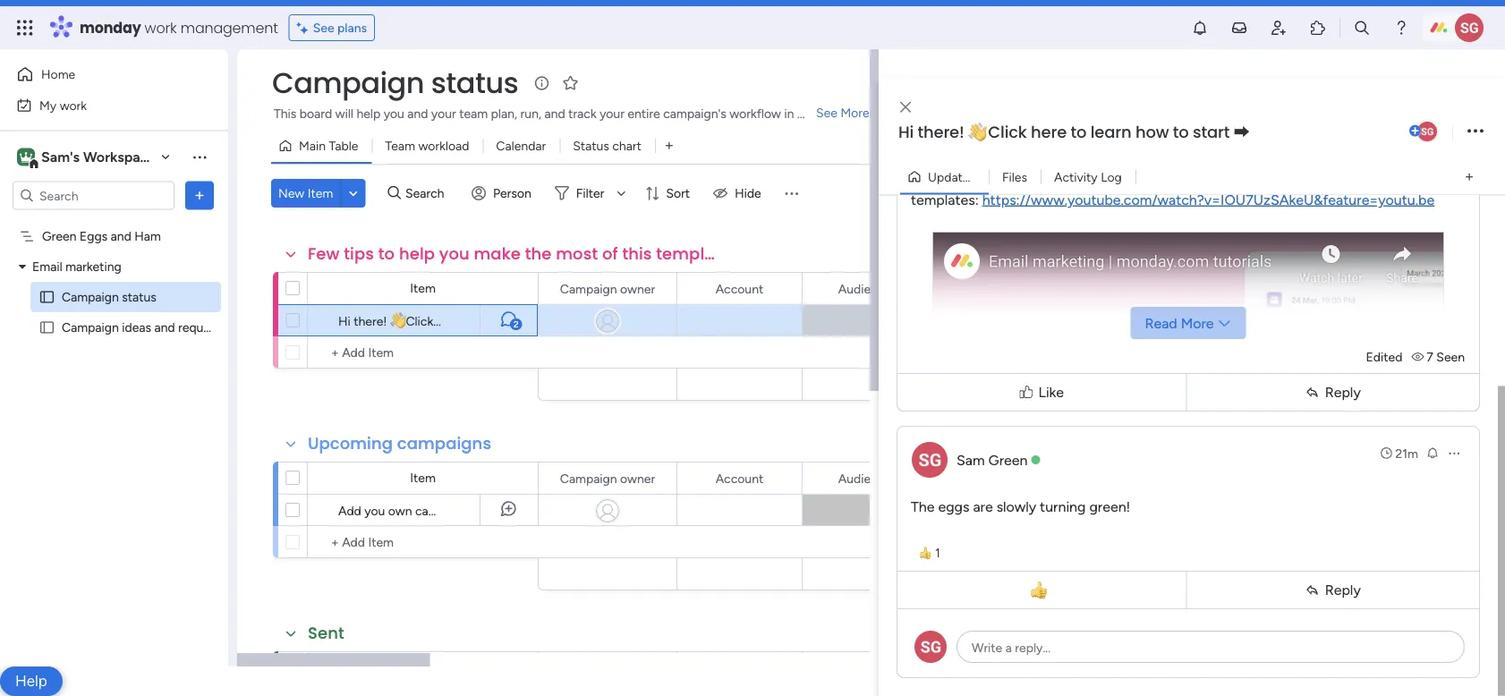 Task type: vqa. For each thing, say whether or not it's contained in the screenshot.
the left CAMPAIGN STATUS
yes



Task type: locate. For each thing, give the bounding box(es) containing it.
search everything image
[[1353, 19, 1371, 37]]

0 horizontal spatial how
[[510, 313, 534, 328]]

learn up log
[[1091, 121, 1132, 144]]

list box
[[0, 217, 228, 584]]

work right monday
[[145, 17, 177, 38]]

1 horizontal spatial there!
[[918, 121, 964, 144]]

ham
[[134, 229, 161, 244]]

click
[[988, 121, 1027, 144], [406, 313, 433, 328]]

0 vertical spatial 2
[[987, 169, 994, 184]]

1 vertical spatial reply button
[[1191, 575, 1476, 605]]

read more
[[1145, 315, 1214, 332]]

most
[[556, 243, 598, 265]]

1 account field from the top
[[711, 279, 768, 298]]

1 vertical spatial start
[[552, 313, 578, 328]]

1 horizontal spatial click
[[988, 121, 1027, 144]]

1 horizontal spatial how
[[1136, 121, 1169, 144]]

how inside field
[[1136, 121, 1169, 144]]

campaign status down the marketing
[[62, 290, 156, 305]]

sam green link
[[957, 452, 1028, 469]]

1 + add item text field from the top
[[317, 342, 530, 363]]

1 horizontal spatial ➡️
[[1234, 121, 1250, 144]]

👋 inside field
[[968, 121, 984, 144]]

0 vertical spatial hi
[[899, 121, 914, 144]]

0 horizontal spatial add view image
[[666, 139, 673, 152]]

0 horizontal spatial 2
[[514, 319, 519, 330]]

1 horizontal spatial work
[[145, 17, 177, 38]]

workflow
[[730, 106, 781, 121]]

main
[[299, 138, 326, 153]]

2 owner from the top
[[620, 471, 655, 486]]

2 reply from the top
[[1325, 582, 1361, 599]]

1 horizontal spatial add view image
[[1466, 170, 1473, 183]]

0 horizontal spatial there!
[[354, 313, 387, 328]]

help
[[357, 106, 381, 121], [399, 243, 435, 265]]

0 vertical spatial audience
[[838, 281, 892, 296]]

item
[[308, 186, 333, 201], [410, 281, 436, 296], [410, 470, 436, 486]]

1 vertical spatial you
[[439, 243, 470, 265]]

/
[[979, 169, 983, 184]]

more right the read
[[1181, 315, 1214, 332]]

1 vertical spatial learn
[[479, 313, 507, 328]]

2 account from the top
[[716, 471, 764, 486]]

more inside read more button
[[1181, 315, 1214, 332]]

reply button
[[1191, 378, 1476, 407], [1191, 575, 1476, 605]]

add view image
[[666, 139, 673, 152], [1466, 170, 1473, 183]]

hi
[[899, 121, 914, 144], [338, 313, 351, 328]]

0 vertical spatial here
[[1031, 121, 1067, 144]]

0 vertical spatial help
[[357, 106, 381, 121]]

1 vertical spatial see
[[816, 105, 838, 120]]

1 vertical spatial there!
[[354, 313, 387, 328]]

sam's workspace button
[[13, 142, 178, 172]]

click up files
[[988, 121, 1027, 144]]

you
[[384, 106, 404, 121], [439, 243, 470, 265], [364, 503, 385, 518]]

1 vertical spatial how
[[510, 313, 534, 328]]

1 owner from the top
[[620, 281, 655, 296]]

options image right sam green icon
[[1468, 119, 1484, 144]]

0 vertical spatial owner
[[620, 281, 655, 296]]

the
[[525, 243, 552, 265]]

0 vertical spatial more
[[841, 105, 870, 120]]

campaign owner field for upcoming campaigns
[[556, 469, 660, 488]]

new item button
[[271, 179, 340, 208]]

:)
[[736, 243, 748, 265]]

table
[[329, 138, 358, 153]]

item inside 'button'
[[308, 186, 333, 201]]

owner for upcoming campaigns
[[620, 471, 655, 486]]

updates / 2
[[928, 169, 994, 184]]

sort button
[[638, 179, 701, 208]]

see left plans
[[313, 20, 334, 35]]

person button
[[465, 179, 542, 208]]

1 vertical spatial item
[[410, 281, 436, 296]]

write
[[972, 640, 1003, 656]]

help inside few tips to help you make the most of this template :) field
[[399, 243, 435, 265]]

0 vertical spatial see
[[313, 20, 334, 35]]

campaign
[[272, 63, 424, 103], [560, 281, 617, 296], [62, 290, 119, 305], [62, 320, 119, 335], [560, 471, 617, 486]]

1 horizontal spatial green
[[989, 452, 1028, 469]]

here up activity
[[1031, 121, 1067, 144]]

to
[[1071, 121, 1087, 144], [1173, 121, 1189, 144], [378, 243, 395, 265], [464, 313, 476, 328], [537, 313, 549, 328]]

email marketing
[[32, 259, 121, 274]]

1 horizontal spatial status
[[431, 63, 518, 103]]

you for and
[[384, 106, 404, 121]]

0 vertical spatial click
[[988, 121, 1027, 144]]

you down campaign status field
[[384, 106, 404, 121]]

hi down close icon
[[899, 121, 914, 144]]

see inside button
[[313, 20, 334, 35]]

1 vertical spatial 👋
[[390, 313, 403, 328]]

hi there! 👋  click here to learn how to start ➡️
[[899, 121, 1250, 144], [338, 313, 593, 328]]

help
[[15, 672, 47, 690]]

1 horizontal spatial more
[[1181, 315, 1214, 332]]

0 vertical spatial you
[[384, 106, 404, 121]]

2 campaign owner field from the top
[[556, 469, 660, 488]]

2 campaign owner from the top
[[560, 471, 655, 486]]

0 horizontal spatial work
[[60, 98, 87, 113]]

and right the run,
[[545, 106, 565, 121]]

filter
[[576, 186, 604, 201]]

0 horizontal spatial more
[[841, 105, 870, 120]]

1 vertical spatial campaign owner field
[[556, 469, 660, 488]]

0 vertical spatial status
[[431, 63, 518, 103]]

reply...
[[1015, 640, 1051, 656]]

campaign owner for upcoming campaigns
[[560, 471, 655, 486]]

campaign owner
[[560, 281, 655, 296], [560, 471, 655, 486]]

click left 2 button
[[406, 313, 433, 328]]

1 audience field from the top
[[834, 279, 896, 298]]

help image
[[1393, 19, 1411, 37]]

0 vertical spatial add view image
[[666, 139, 673, 152]]

0 horizontal spatial green
[[42, 229, 77, 244]]

0 horizontal spatial learn
[[479, 313, 507, 328]]

1 vertical spatial add view image
[[1466, 170, 1473, 183]]

learn down make
[[479, 313, 507, 328]]

account
[[716, 281, 764, 296], [716, 471, 764, 486]]

there!
[[918, 121, 964, 144], [354, 313, 387, 328]]

in
[[784, 106, 794, 121]]

2 your from the left
[[600, 106, 625, 121]]

work for my
[[60, 98, 87, 113]]

dapulse drag 2 image
[[882, 368, 887, 388]]

0 vertical spatial reply button
[[1191, 378, 1476, 407]]

1 vertical spatial green
[[989, 452, 1028, 469]]

and left ham
[[111, 229, 131, 244]]

here
[[1031, 121, 1067, 144], [436, 313, 461, 328]]

options image
[[1468, 119, 1484, 144], [191, 187, 209, 205]]

Search field
[[401, 181, 455, 206]]

are
[[973, 498, 993, 515]]

1 vertical spatial audience field
[[834, 469, 896, 488]]

options image
[[1447, 446, 1462, 460]]

here left 2 button
[[436, 313, 461, 328]]

green right sam
[[989, 452, 1028, 469]]

campaign status
[[272, 63, 518, 103], [62, 290, 156, 305]]

close image
[[900, 101, 911, 114]]

calendar
[[496, 138, 546, 153]]

person
[[493, 186, 531, 201]]

updates / 2 button
[[900, 162, 994, 191]]

management
[[181, 17, 278, 38]]

0 vertical spatial options image
[[1468, 119, 1484, 144]]

add
[[338, 503, 361, 518]]

learn inside field
[[1091, 121, 1132, 144]]

you left make
[[439, 243, 470, 265]]

status chart button
[[560, 132, 655, 160]]

1 vertical spatial account
[[716, 471, 764, 486]]

click inside field
[[988, 121, 1027, 144]]

Account field
[[711, 279, 768, 298], [711, 469, 768, 488]]

1 campaign owner field from the top
[[556, 279, 660, 298]]

1 reply button from the top
[[1191, 378, 1476, 407]]

requests
[[178, 320, 227, 335]]

0 horizontal spatial see
[[313, 20, 334, 35]]

0 horizontal spatial 👋
[[390, 313, 403, 328]]

1 vertical spatial help
[[399, 243, 435, 265]]

option
[[0, 220, 228, 224]]

there! down 'tips' at the left
[[354, 313, 387, 328]]

activity log
[[1054, 169, 1122, 184]]

0 horizontal spatial status
[[122, 290, 156, 305]]

0 vertical spatial ➡️
[[1234, 121, 1250, 144]]

campaigns
[[397, 432, 491, 455]]

2 vertical spatial item
[[410, 470, 436, 486]]

0 horizontal spatial here
[[436, 313, 461, 328]]

main table
[[299, 138, 358, 153]]

0 vertical spatial campaign owner field
[[556, 279, 660, 298]]

0 vertical spatial audience field
[[834, 279, 896, 298]]

Sent field
[[303, 622, 349, 645]]

updates
[[928, 169, 975, 184]]

1 horizontal spatial 👋
[[968, 121, 984, 144]]

2 down few tips to help you make the most of this template :) field
[[514, 319, 519, 330]]

0 vertical spatial campaign owner
[[560, 281, 655, 296]]

1 horizontal spatial start
[[1193, 121, 1230, 144]]

apps image
[[1309, 19, 1327, 37]]

reply
[[1325, 384, 1361, 401], [1325, 582, 1361, 599]]

campaign owner for few tips to help you make the most of this template :)
[[560, 281, 655, 296]]

1 horizontal spatial help
[[399, 243, 435, 265]]

0 vertical spatial account field
[[711, 279, 768, 298]]

0 vertical spatial reply
[[1325, 384, 1361, 401]]

0 vertical spatial how
[[1136, 121, 1169, 144]]

1 vertical spatial owner
[[620, 471, 655, 486]]

1 vertical spatial reply
[[1325, 582, 1361, 599]]

you right "add" at the left
[[364, 503, 385, 518]]

eggs
[[80, 229, 108, 244]]

hi there! 👋  click here to learn how to start ➡️ up activity
[[899, 121, 1250, 144]]

0 vertical spatial hi there! 👋  click here to learn how to start ➡️
[[899, 121, 1250, 144]]

status up ideas
[[122, 290, 156, 305]]

your right the track
[[600, 106, 625, 121]]

see
[[313, 20, 334, 35], [816, 105, 838, 120]]

0 vertical spatial 👋
[[968, 121, 984, 144]]

sam green
[[957, 452, 1028, 469]]

+ Add Item text field
[[317, 342, 530, 363], [317, 532, 456, 553]]

0 vertical spatial campaign status
[[272, 63, 518, 103]]

0 horizontal spatial ➡️
[[581, 313, 593, 328]]

1 vertical spatial here
[[436, 313, 461, 328]]

Few tips to help you make the most of this template :) field
[[303, 243, 748, 266]]

public board image
[[38, 319, 55, 336]]

your left team
[[431, 106, 456, 121]]

monday work management
[[80, 17, 278, 38]]

1 vertical spatial more
[[1181, 315, 1214, 332]]

2 right /
[[987, 169, 994, 184]]

2 vertical spatial you
[[364, 503, 385, 518]]

more inside the see more link
[[841, 105, 870, 120]]

0 horizontal spatial options image
[[191, 187, 209, 205]]

1 horizontal spatial here
[[1031, 121, 1067, 144]]

my
[[39, 98, 57, 113]]

status up team
[[431, 63, 518, 103]]

work inside button
[[60, 98, 87, 113]]

1 vertical spatial campaign owner
[[560, 471, 655, 486]]

2
[[987, 169, 994, 184], [514, 319, 519, 330]]

green up email
[[42, 229, 77, 244]]

Campaign owner field
[[556, 279, 660, 298], [556, 469, 660, 488]]

1 vertical spatial + add item text field
[[317, 532, 456, 553]]

reminder image
[[1426, 446, 1440, 460]]

own
[[388, 503, 412, 518]]

home button
[[11, 60, 192, 89]]

v2 seen image
[[1412, 349, 1427, 365]]

read more button
[[898, 305, 1479, 341]]

this board will help you and your team plan, run, and track your entire campaign's workflow in one workspace.
[[274, 106, 885, 121]]

1 horizontal spatial learn
[[1091, 121, 1132, 144]]

0 vertical spatial item
[[308, 186, 333, 201]]

0 vertical spatial account
[[716, 281, 764, 296]]

the
[[911, 498, 935, 515]]

Audience field
[[834, 279, 896, 298], [834, 469, 896, 488]]

more for see more
[[841, 105, 870, 120]]

plans
[[337, 20, 367, 35]]

campaign status up will
[[272, 63, 518, 103]]

how
[[1136, 121, 1169, 144], [510, 313, 534, 328]]

0 vertical spatial + add item text field
[[317, 342, 530, 363]]

2 audience field from the top
[[834, 469, 896, 488]]

0 horizontal spatial your
[[431, 106, 456, 121]]

new
[[278, 186, 305, 201]]

1 horizontal spatial see
[[816, 105, 838, 120]]

there! up updates / 2 button
[[918, 121, 964, 144]]

0 vertical spatial green
[[42, 229, 77, 244]]

options image down workspace options icon
[[191, 187, 209, 205]]

help right will
[[357, 106, 381, 121]]

hi down 'tips' at the left
[[338, 313, 351, 328]]

you inside field
[[439, 243, 470, 265]]

see right in
[[816, 105, 838, 120]]

0 vertical spatial there!
[[918, 121, 964, 144]]

0 horizontal spatial campaign status
[[62, 290, 156, 305]]

0 vertical spatial learn
[[1091, 121, 1132, 144]]

1
[[935, 546, 940, 561]]

1 vertical spatial work
[[60, 98, 87, 113]]

1 vertical spatial campaign status
[[62, 290, 156, 305]]

1 account from the top
[[716, 281, 764, 296]]

hide
[[735, 186, 761, 201]]

more right one at right top
[[841, 105, 870, 120]]

1 vertical spatial audience
[[838, 471, 892, 486]]

plan,
[[491, 106, 517, 121]]

more for read more
[[1181, 315, 1214, 332]]

1 campaign owner from the top
[[560, 281, 655, 296]]

1 horizontal spatial options image
[[1468, 119, 1484, 144]]

work right my
[[60, 98, 87, 113]]

1 horizontal spatial campaign status
[[272, 63, 518, 103]]

0 horizontal spatial click
[[406, 313, 433, 328]]

1 horizontal spatial hi there! 👋  click here to learn how to start ➡️
[[899, 121, 1250, 144]]

campaign owner field for few tips to help you make the most of this template :)
[[556, 279, 660, 298]]

team
[[385, 138, 415, 153]]

help right 'tips' at the left
[[399, 243, 435, 265]]

this
[[622, 243, 652, 265]]

workspace.
[[821, 106, 885, 121]]

0 horizontal spatial hi
[[338, 313, 351, 328]]

hi there! 👋  click here to learn how to start ➡️ down make
[[338, 313, 593, 328]]



Task type: describe. For each thing, give the bounding box(es) containing it.
seen
[[1437, 349, 1465, 365]]

new item
[[278, 186, 333, 201]]

start inside field
[[1193, 121, 1230, 144]]

my work button
[[11, 91, 192, 119]]

item for few
[[410, 281, 436, 296]]

sam's
[[41, 149, 80, 166]]

see plans
[[313, 20, 367, 35]]

files
[[1002, 169, 1027, 184]]

Campaign status field
[[268, 63, 523, 103]]

hi there! 👋  click here to learn how to start ➡️ inside field
[[899, 121, 1250, 144]]

sam green image
[[1455, 13, 1484, 42]]

chart
[[612, 138, 642, 153]]

hi inside field
[[899, 121, 914, 144]]

1 horizontal spatial 2
[[987, 169, 994, 184]]

show board description image
[[531, 74, 552, 92]]

2 audience from the top
[[838, 471, 892, 486]]

public board image
[[38, 289, 55, 306]]

Hi there! 👋  Click here to learn how to start ➡️ field
[[894, 121, 1406, 144]]

1 vertical spatial click
[[406, 313, 433, 328]]

1 audience from the top
[[838, 281, 892, 296]]

team workload
[[385, 138, 469, 153]]

there! inside field
[[918, 121, 964, 144]]

0 horizontal spatial start
[[552, 313, 578, 328]]

files button
[[989, 162, 1041, 191]]

like
[[1039, 384, 1064, 401]]

few
[[308, 243, 340, 265]]

item for upcoming
[[410, 470, 436, 486]]

workspace image
[[20, 147, 32, 167]]

2 account field from the top
[[711, 469, 768, 488]]

campaign
[[415, 503, 470, 518]]

edited
[[1366, 349, 1403, 365]]

main table button
[[271, 132, 372, 160]]

select product image
[[16, 19, 34, 37]]

Upcoming campaigns field
[[303, 432, 496, 456]]

write a reply...
[[972, 640, 1051, 656]]

invite members image
[[1270, 19, 1288, 37]]

calendar button
[[483, 132, 560, 160]]

help for to
[[399, 243, 435, 265]]

see for see plans
[[313, 20, 334, 35]]

status chart
[[573, 138, 642, 153]]

upcoming
[[308, 432, 393, 455]]

1 vertical spatial ➡️
[[581, 313, 593, 328]]

2 button
[[480, 304, 538, 337]]

run,
[[520, 106, 542, 121]]

and up team workload button
[[407, 106, 428, 121]]

workspace image
[[17, 147, 35, 167]]

make
[[474, 243, 521, 265]]

1 your from the left
[[431, 106, 456, 121]]

1 vertical spatial status
[[122, 290, 156, 305]]

one
[[797, 106, 818, 121]]

add to favorites image
[[561, 74, 579, 92]]

list box containing green eggs and ham
[[0, 217, 228, 584]]

21m link
[[1380, 444, 1419, 462]]

hide button
[[706, 179, 772, 208]]

see plans button
[[289, 14, 375, 41]]

1 vertical spatial options image
[[191, 187, 209, 205]]

log
[[1101, 169, 1122, 184]]

see for see more
[[816, 105, 838, 120]]

caret down image
[[19, 260, 26, 273]]

see more
[[816, 105, 870, 120]]

21m
[[1396, 446, 1419, 461]]

sam
[[957, 452, 985, 469]]

campaign ideas and requests
[[62, 320, 227, 335]]

account for first account field from the bottom of the page
[[716, 471, 764, 486]]

7 seen
[[1427, 349, 1465, 365]]

here inside field
[[1031, 121, 1067, 144]]

help for will
[[357, 106, 381, 121]]

7
[[1427, 349, 1434, 365]]

template
[[656, 243, 732, 265]]

sam green image
[[1416, 120, 1439, 143]]

Search in workspace field
[[38, 185, 149, 206]]

1 reply from the top
[[1325, 384, 1361, 401]]

track
[[568, 106, 597, 121]]

tips
[[344, 243, 374, 265]]

email
[[32, 259, 62, 274]]

add you own campaign
[[338, 503, 470, 518]]

sam's workspace
[[41, 149, 156, 166]]

and right ideas
[[154, 320, 175, 335]]

help button
[[0, 667, 63, 696]]

campaign's
[[663, 106, 727, 121]]

sort
[[666, 186, 690, 201]]

like button
[[901, 366, 1183, 419]]

owner for few tips to help you make the most of this template :)
[[620, 281, 655, 296]]

team workload button
[[372, 132, 483, 160]]

status
[[573, 138, 609, 153]]

dapulse addbtn image
[[1410, 125, 1421, 137]]

monday
[[80, 17, 141, 38]]

menu image
[[783, 184, 801, 202]]

inbox image
[[1231, 19, 1249, 37]]

few tips to help you make the most of this template :)
[[308, 243, 748, 265]]

activity log button
[[1041, 162, 1136, 191]]

home
[[41, 67, 75, 82]]

slowly
[[997, 498, 1037, 515]]

eggs
[[938, 498, 970, 515]]

1 vertical spatial hi
[[338, 313, 351, 328]]

you for make
[[439, 243, 470, 265]]

notifications image
[[1191, 19, 1209, 37]]

workspace options image
[[191, 148, 209, 166]]

workspace
[[83, 149, 156, 166]]

1 vertical spatial 2
[[514, 319, 519, 330]]

see more link
[[814, 104, 871, 122]]

this
[[274, 106, 297, 121]]

account for 2nd account field from the bottom
[[716, 281, 764, 296]]

activity
[[1054, 169, 1098, 184]]

0 horizontal spatial hi there! 👋  click here to learn how to start ➡️
[[338, 313, 593, 328]]

a
[[1006, 640, 1012, 656]]

marketing
[[65, 259, 121, 274]]

upcoming campaigns
[[308, 432, 491, 455]]

angle down image
[[349, 187, 358, 200]]

2 reply button from the top
[[1191, 575, 1476, 605]]

workspace selection element
[[17, 146, 158, 170]]

v2 search image
[[388, 183, 401, 203]]

work for monday
[[145, 17, 177, 38]]

arrow down image
[[611, 183, 632, 204]]

green!
[[1090, 498, 1131, 515]]

board
[[300, 106, 332, 121]]

entire
[[628, 106, 660, 121]]

1 button
[[912, 542, 948, 564]]

read
[[1145, 315, 1178, 332]]

➡️ inside hi there! 👋  click here to learn how to start ➡️ field
[[1234, 121, 1250, 144]]

workload
[[418, 138, 469, 153]]

2 + add item text field from the top
[[317, 532, 456, 553]]



